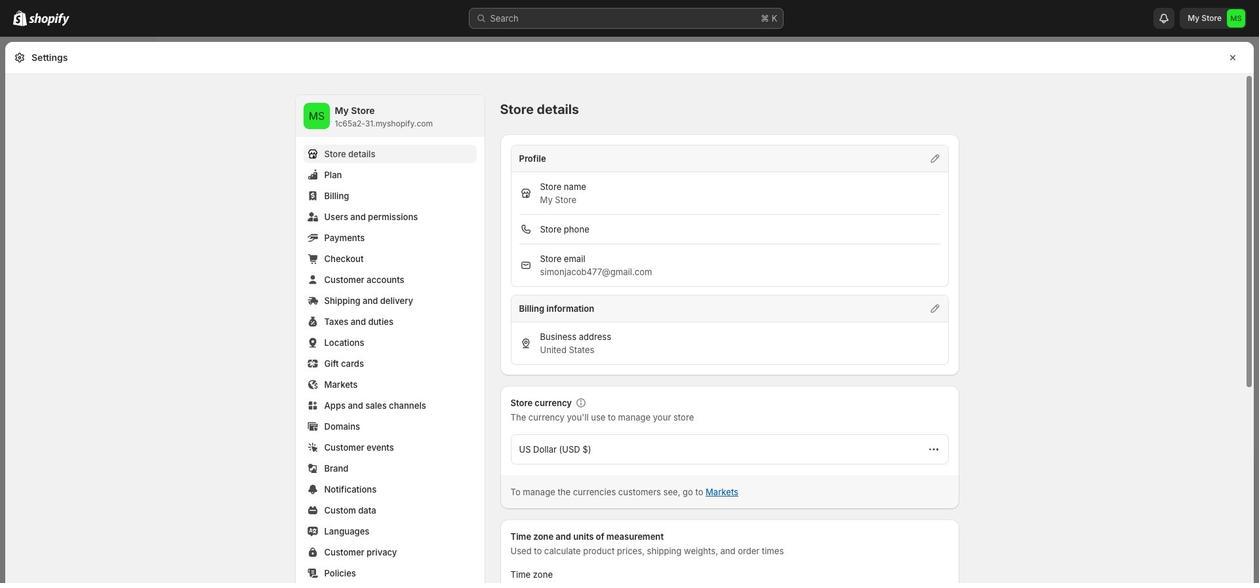 Task type: locate. For each thing, give the bounding box(es) containing it.
my store image
[[1227, 9, 1245, 28]]

shopify image
[[13, 10, 27, 26], [29, 13, 70, 26]]

0 horizontal spatial shopify image
[[13, 10, 27, 26]]

settings dialog
[[5, 42, 1254, 584]]

shop settings menu element
[[295, 95, 484, 584]]



Task type: describe. For each thing, give the bounding box(es) containing it.
1 horizontal spatial shopify image
[[29, 13, 70, 26]]

my store image
[[303, 103, 330, 129]]



Task type: vqa. For each thing, say whether or not it's contained in the screenshot.
dialog
no



